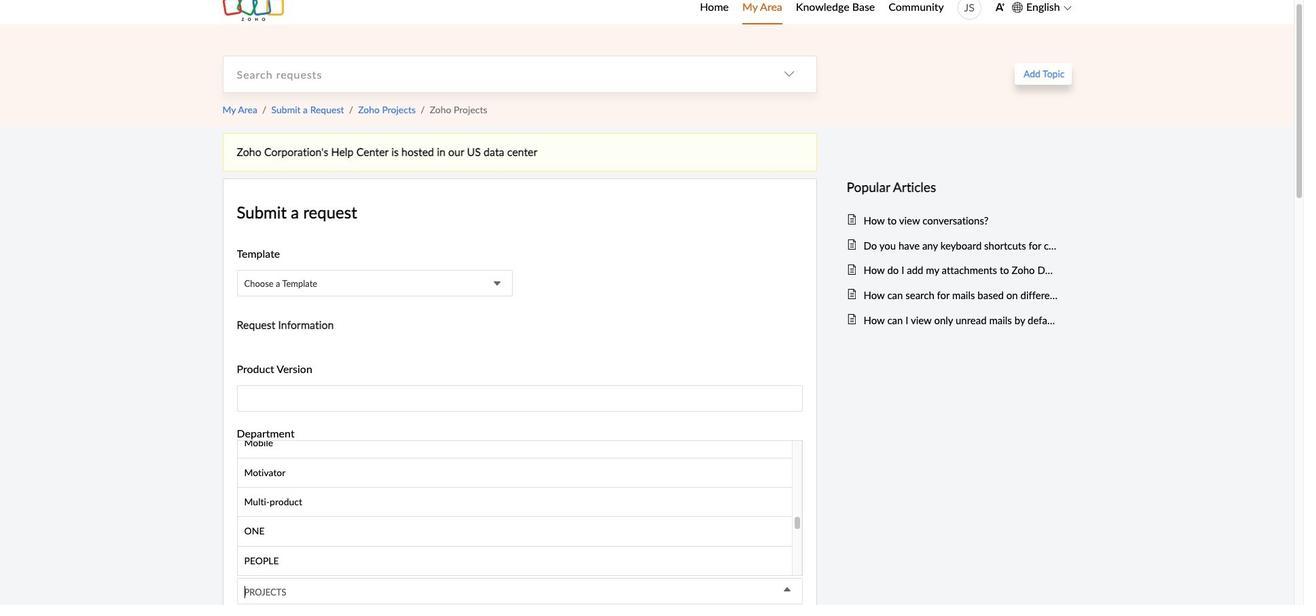 Task type: locate. For each thing, give the bounding box(es) containing it.
Search requests  field
[[223, 56, 762, 92]]

user preference element
[[995, 0, 1005, 18]]

option
[[237, 429, 792, 459], [237, 459, 792, 488], [237, 488, 792, 518], [237, 518, 792, 547], [237, 547, 792, 577]]

5 option from the top
[[237, 547, 792, 577]]

user preference image
[[995, 2, 1005, 12]]

choose languages element
[[1012, 0, 1072, 16]]

heading
[[847, 177, 1058, 198]]

2 option from the top
[[237, 459, 792, 488]]

1 option from the top
[[237, 429, 792, 459]]

list box
[[237, 429, 803, 577]]



Task type: describe. For each thing, give the bounding box(es) containing it.
3 option from the top
[[237, 488, 792, 518]]

4 option from the top
[[237, 518, 792, 547]]

PROJECTS search field
[[237, 580, 802, 606]]

choose category element
[[762, 56, 816, 92]]

choose category image
[[784, 69, 794, 80]]



Task type: vqa. For each thing, say whether or not it's contained in the screenshot.
User Preference icon
yes



